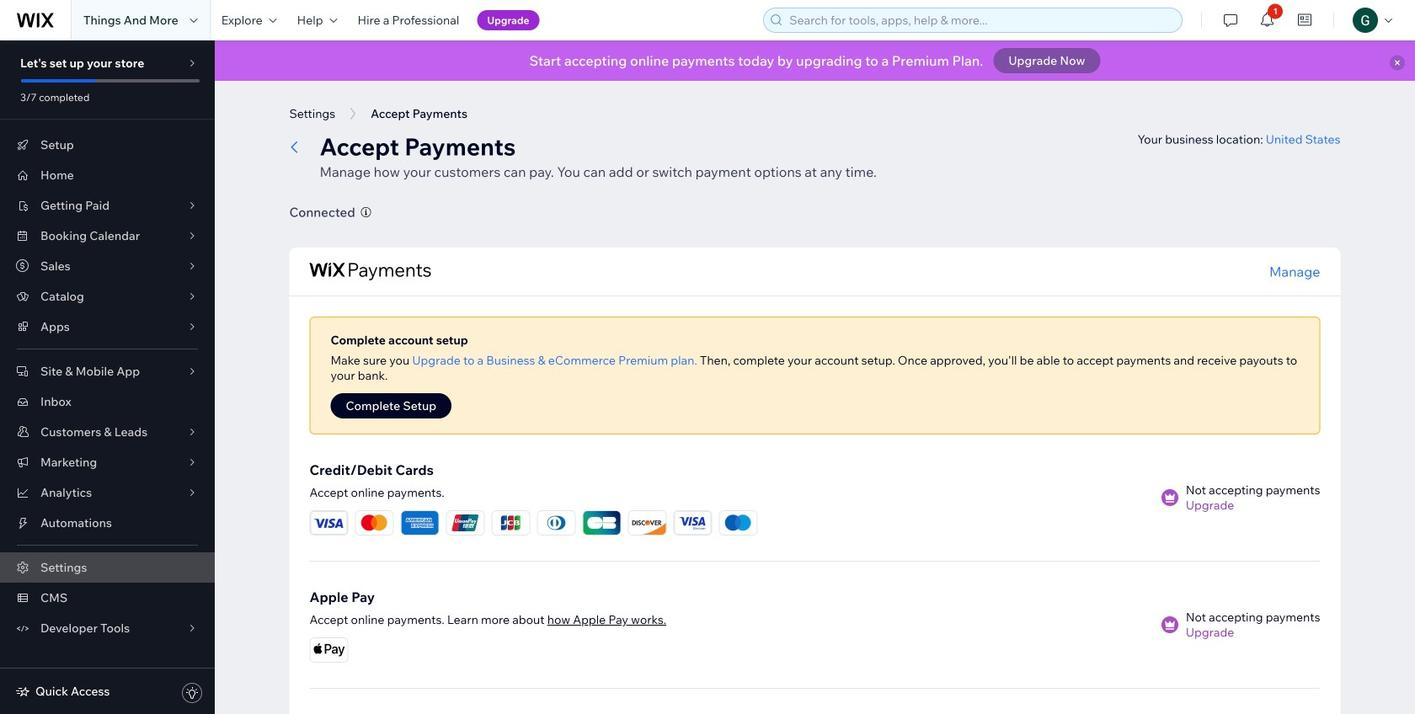Task type: locate. For each thing, give the bounding box(es) containing it.
cartesbancaires image
[[583, 511, 621, 535]]

visa image
[[310, 511, 348, 535]]

alert
[[215, 40, 1415, 81]]

apple pay image
[[310, 639, 348, 662]]

diners image
[[538, 511, 575, 535]]

chinaunionpay image
[[447, 511, 484, 535]]



Task type: describe. For each thing, give the bounding box(es) containing it.
sidebar element
[[0, 40, 215, 714]]

Search for tools, apps, help & more... field
[[785, 8, 1177, 32]]

mastercard image
[[356, 511, 393, 535]]

electron image
[[674, 511, 712, 535]]

jcb image
[[492, 511, 530, 535]]

discover image
[[629, 511, 666, 535]]

amex image
[[401, 511, 439, 535]]

maestro image
[[720, 511, 757, 535]]



Task type: vqa. For each thing, say whether or not it's contained in the screenshot.
the Content to the right
no



